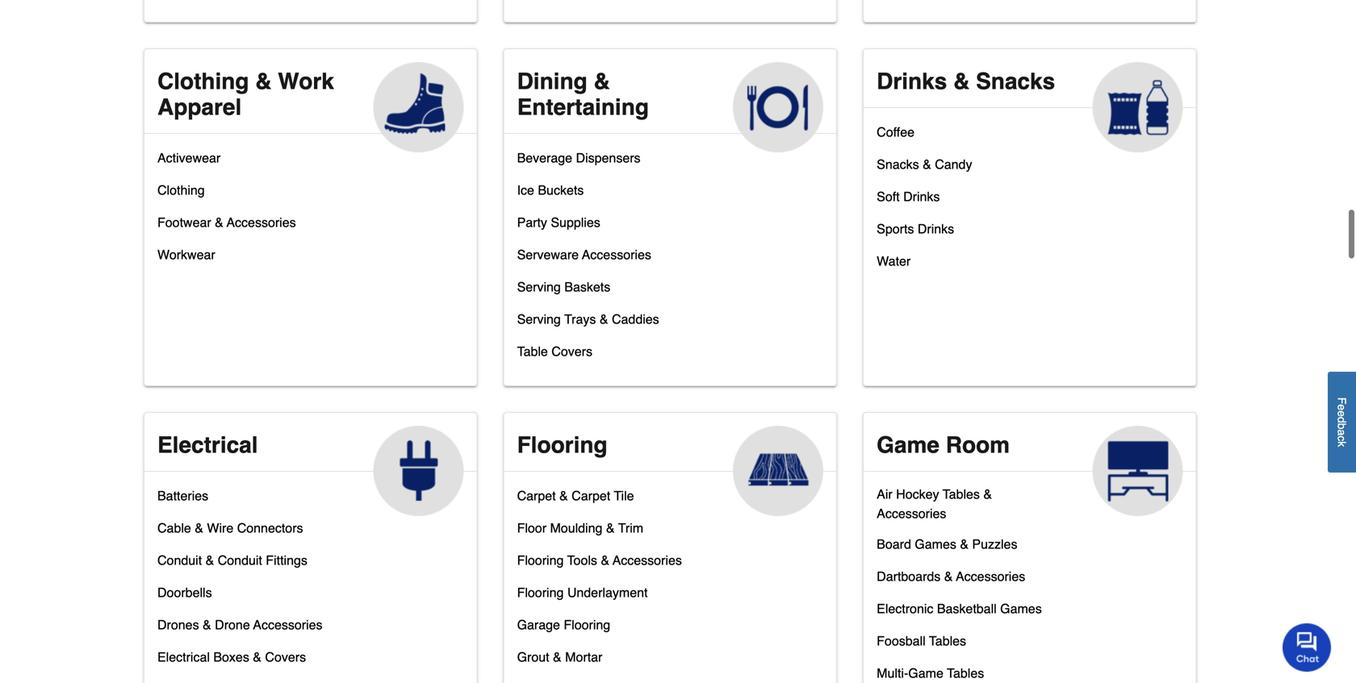 Task type: vqa. For each thing, say whether or not it's contained in the screenshot.


Task type: locate. For each thing, give the bounding box(es) containing it.
air
[[877, 487, 893, 502]]

covers down serving trays & caddies link
[[552, 344, 593, 359]]

0 vertical spatial tables
[[943, 487, 980, 502]]

1 electrical from the top
[[157, 433, 258, 459]]

flooring image
[[733, 426, 824, 517]]

game
[[877, 433, 940, 459], [908, 666, 944, 681]]

drones
[[157, 618, 199, 633]]

sports
[[877, 222, 914, 236]]

game inside "link"
[[877, 433, 940, 459]]

serving baskets
[[517, 280, 610, 295]]

grout & mortar link
[[517, 647, 603, 679]]

electrical inside 'link'
[[157, 650, 210, 665]]

beverage
[[517, 151, 572, 165]]

garage flooring link
[[517, 614, 610, 647]]

wire
[[207, 521, 234, 536]]

1 clothing from the top
[[157, 69, 249, 94]]

batteries
[[157, 489, 208, 504]]

e up d
[[1336, 405, 1349, 411]]

tables right hockey
[[943, 487, 980, 502]]

coffee
[[877, 125, 915, 140]]

conduit up doorbells
[[157, 553, 202, 568]]

clothing & work apparel link
[[145, 49, 477, 153]]

1 serving from the top
[[517, 280, 561, 295]]

flooring down floor
[[517, 553, 564, 568]]

ice buckets
[[517, 183, 584, 198]]

electrical up batteries
[[157, 433, 258, 459]]

1 vertical spatial game
[[908, 666, 944, 681]]

flooring link
[[504, 413, 837, 517]]

dining & entertaining image
[[733, 62, 824, 153]]

clothing link
[[157, 179, 205, 211]]

0 vertical spatial covers
[[552, 344, 593, 359]]

1 vertical spatial clothing
[[157, 183, 205, 198]]

covers down drones & drone accessories link
[[265, 650, 306, 665]]

dartboards & accessories
[[877, 570, 1026, 584]]

1 vertical spatial tables
[[929, 634, 966, 649]]

drinks
[[877, 69, 947, 94], [903, 189, 940, 204], [918, 222, 954, 236]]

1 vertical spatial electrical
[[157, 650, 210, 665]]

tables down foosball tables link
[[947, 666, 984, 681]]

game room image
[[1093, 426, 1183, 517]]

carpet left tile
[[572, 489, 610, 504]]

serving trays & caddies
[[517, 312, 659, 327]]

serving up table
[[517, 312, 561, 327]]

connectors
[[237, 521, 303, 536]]

soft drinks
[[877, 189, 940, 204]]

clothing for clothing
[[157, 183, 205, 198]]

ice buckets link
[[517, 179, 584, 211]]

accessories up baskets
[[582, 247, 651, 262]]

1 conduit from the left
[[157, 553, 202, 568]]

tables inside "air hockey tables & accessories"
[[943, 487, 980, 502]]

2 carpet from the left
[[572, 489, 610, 504]]

clothing & work apparel image
[[373, 62, 464, 153]]

soft drinks link
[[877, 186, 940, 218]]

flooring
[[517, 433, 608, 459], [517, 553, 564, 568], [517, 586, 564, 601], [564, 618, 610, 633]]

drinks & snacks link
[[864, 49, 1196, 153]]

activewear
[[157, 151, 221, 165]]

dining
[[517, 69, 587, 94]]

flooring up carpet & carpet tile
[[517, 433, 608, 459]]

f e e d b a c k
[[1336, 398, 1349, 448]]

games up 'dartboards & accessories'
[[915, 537, 957, 552]]

buckets
[[538, 183, 584, 198]]

0 vertical spatial serving
[[517, 280, 561, 295]]

1 vertical spatial covers
[[265, 650, 306, 665]]

games
[[915, 537, 957, 552], [1000, 602, 1042, 617]]

multi-game tables link
[[877, 663, 984, 684]]

electrical for electrical
[[157, 433, 258, 459]]

drone
[[215, 618, 250, 633]]

multi-game tables
[[877, 666, 984, 681]]

conduit down cable & wire connectors link
[[218, 553, 262, 568]]

flooring tools & accessories link
[[517, 550, 682, 582]]

serving trays & caddies link
[[517, 308, 659, 341]]

1 horizontal spatial games
[[1000, 602, 1042, 617]]

2 serving from the top
[[517, 312, 561, 327]]

table
[[517, 344, 548, 359]]

0 vertical spatial game
[[877, 433, 940, 459]]

0 horizontal spatial carpet
[[517, 489, 556, 504]]

drinks down soft drinks link
[[918, 222, 954, 236]]

2 clothing from the top
[[157, 183, 205, 198]]

1 horizontal spatial covers
[[552, 344, 593, 359]]

drinks down the snacks & candy link at the right top of the page
[[903, 189, 940, 204]]

e
[[1336, 405, 1349, 411], [1336, 411, 1349, 417]]

game down foosball tables link
[[908, 666, 944, 681]]

clothing
[[157, 69, 249, 94], [157, 183, 205, 198]]

&
[[255, 69, 272, 94], [594, 69, 610, 94], [954, 69, 970, 94], [923, 157, 931, 172], [215, 215, 223, 230], [600, 312, 608, 327], [984, 487, 992, 502], [560, 489, 568, 504], [195, 521, 203, 536], [606, 521, 615, 536], [960, 537, 969, 552], [206, 553, 214, 568], [601, 553, 610, 568], [944, 570, 953, 584], [203, 618, 211, 633], [253, 650, 262, 665], [553, 650, 562, 665]]

0 vertical spatial clothing
[[157, 69, 249, 94]]

serving down serveware
[[517, 280, 561, 295]]

1 vertical spatial drinks
[[903, 189, 940, 204]]

electrical boxes & covers
[[157, 650, 306, 665]]

f
[[1336, 398, 1349, 405]]

footwear
[[157, 215, 211, 230]]

flooring for flooring
[[517, 433, 608, 459]]

accessories right footwear
[[227, 215, 296, 230]]

b
[[1336, 424, 1349, 430]]

2 vertical spatial tables
[[947, 666, 984, 681]]

tables down "electronic basketball games" link
[[929, 634, 966, 649]]

covers
[[552, 344, 593, 359], [265, 650, 306, 665]]

clothing down "activewear" 'link'
[[157, 183, 205, 198]]

accessories right drone
[[253, 618, 323, 633]]

1 vertical spatial serving
[[517, 312, 561, 327]]

2 electrical from the top
[[157, 650, 210, 665]]

e up b
[[1336, 411, 1349, 417]]

sports drinks
[[877, 222, 954, 236]]

accessories down hockey
[[877, 507, 947, 521]]

flooring underlayment
[[517, 586, 648, 601]]

0 vertical spatial drinks
[[877, 69, 947, 94]]

0 horizontal spatial covers
[[265, 650, 306, 665]]

hockey
[[896, 487, 939, 502]]

sports drinks link
[[877, 218, 954, 250]]

1 horizontal spatial carpet
[[572, 489, 610, 504]]

f e e d b a c k button
[[1328, 372, 1356, 473]]

boxes
[[213, 650, 249, 665]]

activewear link
[[157, 147, 221, 179]]

serving for serving trays & caddies
[[517, 312, 561, 327]]

underlayment
[[567, 586, 648, 601]]

games right basketball
[[1000, 602, 1042, 617]]

& inside the clothing & work apparel
[[255, 69, 272, 94]]

serving baskets link
[[517, 276, 610, 308]]

grout & mortar
[[517, 650, 603, 665]]

electrical
[[157, 433, 258, 459], [157, 650, 210, 665]]

0 horizontal spatial conduit
[[157, 553, 202, 568]]

entertaining
[[517, 94, 649, 120]]

& inside "air hockey tables & accessories"
[[984, 487, 992, 502]]

electrical down drones
[[157, 650, 210, 665]]

clothing inside the clothing & work apparel
[[157, 69, 249, 94]]

supplies
[[551, 215, 600, 230]]

drinks up coffee
[[877, 69, 947, 94]]

board games & puzzles
[[877, 537, 1018, 552]]

table covers
[[517, 344, 593, 359]]

doorbells link
[[157, 582, 212, 614]]

game up hockey
[[877, 433, 940, 459]]

serveware accessories
[[517, 247, 651, 262]]

k
[[1336, 442, 1349, 448]]

0 horizontal spatial snacks
[[877, 157, 919, 172]]

1 carpet from the left
[[517, 489, 556, 504]]

clothing up activewear
[[157, 69, 249, 94]]

grout
[[517, 650, 549, 665]]

d
[[1336, 417, 1349, 424]]

drinks & snacks image
[[1093, 62, 1183, 153]]

workwear link
[[157, 244, 215, 276]]

garage flooring
[[517, 618, 610, 633]]

board
[[877, 537, 911, 552]]

1 horizontal spatial conduit
[[218, 553, 262, 568]]

dartboards
[[877, 570, 941, 584]]

air hockey tables & accessories link
[[877, 485, 1064, 534]]

flooring up garage
[[517, 586, 564, 601]]

foosball
[[877, 634, 926, 649]]

drones & drone accessories link
[[157, 614, 323, 647]]

dining & entertaining link
[[504, 49, 837, 153]]

0 horizontal spatial games
[[915, 537, 957, 552]]

2 vertical spatial drinks
[[918, 222, 954, 236]]

0 vertical spatial electrical
[[157, 433, 258, 459]]

0 vertical spatial snacks
[[976, 69, 1055, 94]]

carpet up floor
[[517, 489, 556, 504]]



Task type: describe. For each thing, give the bounding box(es) containing it.
flooring for flooring underlayment
[[517, 586, 564, 601]]

game room
[[877, 433, 1010, 459]]

basketball
[[937, 602, 997, 617]]

caddies
[[612, 312, 659, 327]]

a
[[1336, 430, 1349, 436]]

water
[[877, 254, 911, 269]]

party supplies link
[[517, 211, 600, 244]]

party
[[517, 215, 547, 230]]

foosball tables
[[877, 634, 966, 649]]

room
[[946, 433, 1010, 459]]

serveware accessories link
[[517, 244, 651, 276]]

air hockey tables & accessories
[[877, 487, 992, 521]]

c
[[1336, 436, 1349, 442]]

accessories inside "air hockey tables & accessories"
[[877, 507, 947, 521]]

1 vertical spatial snacks
[[877, 157, 919, 172]]

footwear & accessories
[[157, 215, 296, 230]]

tables for hockey
[[943, 487, 980, 502]]

beverage dispensers
[[517, 151, 641, 165]]

covers inside electrical boxes & covers 'link'
[[265, 650, 306, 665]]

trim
[[618, 521, 644, 536]]

clothing & work apparel
[[157, 69, 334, 120]]

tools
[[567, 553, 597, 568]]

drinks & snacks
[[877, 69, 1055, 94]]

floor moulding & trim link
[[517, 517, 644, 550]]

drinks for soft
[[903, 189, 940, 204]]

cable & wire connectors link
[[157, 517, 303, 550]]

1 horizontal spatial snacks
[[976, 69, 1055, 94]]

fittings
[[266, 553, 307, 568]]

candy
[[935, 157, 972, 172]]

floor moulding & trim
[[517, 521, 644, 536]]

party supplies
[[517, 215, 600, 230]]

2 conduit from the left
[[218, 553, 262, 568]]

dispensers
[[576, 151, 641, 165]]

0 vertical spatial games
[[915, 537, 957, 552]]

tables for game
[[947, 666, 984, 681]]

mortar
[[565, 650, 603, 665]]

game room link
[[864, 413, 1196, 517]]

drones & drone accessories
[[157, 618, 323, 633]]

tile
[[614, 489, 634, 504]]

footwear & accessories link
[[157, 211, 296, 244]]

water link
[[877, 250, 911, 283]]

apparel
[[157, 94, 242, 120]]

dining & entertaining
[[517, 69, 649, 120]]

flooring down flooring underlayment link at the bottom left
[[564, 618, 610, 633]]

flooring tools & accessories
[[517, 553, 682, 568]]

doorbells
[[157, 586, 212, 601]]

work
[[278, 69, 334, 94]]

serving for serving baskets
[[517, 280, 561, 295]]

snacks & candy
[[877, 157, 972, 172]]

table covers link
[[517, 341, 593, 373]]

electrical boxes & covers link
[[157, 647, 306, 679]]

serveware
[[517, 247, 579, 262]]

multi-
[[877, 666, 908, 681]]

foosball tables link
[[877, 630, 966, 663]]

board games & puzzles link
[[877, 534, 1018, 566]]

& inside dining & entertaining
[[594, 69, 610, 94]]

batteries link
[[157, 485, 208, 517]]

conduit & conduit fittings
[[157, 553, 307, 568]]

cable & wire connectors
[[157, 521, 303, 536]]

flooring underlayment link
[[517, 582, 648, 614]]

cable
[[157, 521, 191, 536]]

dartboards & accessories link
[[877, 566, 1026, 598]]

1 vertical spatial games
[[1000, 602, 1042, 617]]

2 e from the top
[[1336, 411, 1349, 417]]

clothing for clothing & work apparel
[[157, 69, 249, 94]]

trays
[[564, 312, 596, 327]]

accessories down trim
[[613, 553, 682, 568]]

electronic basketball games
[[877, 602, 1042, 617]]

electronic basketball games link
[[877, 598, 1042, 630]]

floor
[[517, 521, 547, 536]]

accessories down puzzles
[[956, 570, 1026, 584]]

garage
[[517, 618, 560, 633]]

1 e from the top
[[1336, 405, 1349, 411]]

drinks for sports
[[918, 222, 954, 236]]

moulding
[[550, 521, 603, 536]]

electrical image
[[373, 426, 464, 517]]

beverage dispensers link
[[517, 147, 641, 179]]

soft
[[877, 189, 900, 204]]

chat invite button image
[[1283, 623, 1332, 673]]

covers inside table covers link
[[552, 344, 593, 359]]

electrical for electrical boxes & covers
[[157, 650, 210, 665]]

electrical link
[[145, 413, 477, 517]]

flooring for flooring tools & accessories
[[517, 553, 564, 568]]

snacks & candy link
[[877, 153, 972, 186]]

conduit & conduit fittings link
[[157, 550, 307, 582]]



